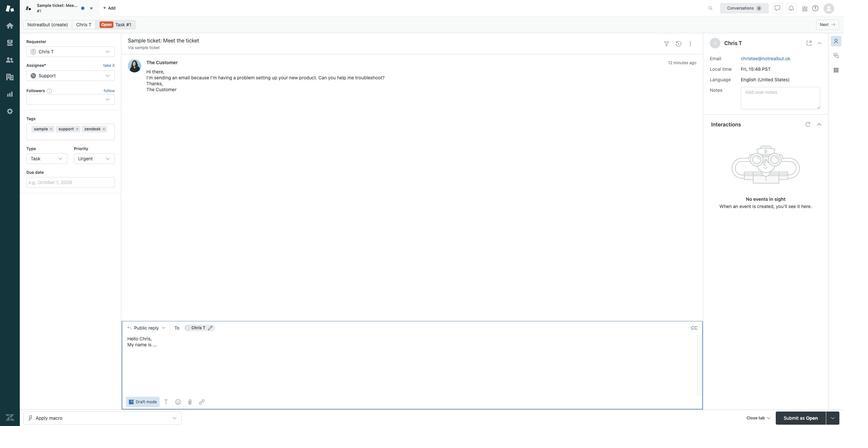 Task type: describe. For each thing, give the bounding box(es) containing it.
next
[[820, 22, 829, 27]]

new
[[289, 75, 298, 81]]

conversations button
[[720, 3, 769, 13]]

admin image
[[6, 107, 14, 116]]

sample
[[37, 3, 51, 8]]

created,
[[757, 204, 775, 209]]

chris t link
[[72, 20, 96, 29]]

avatar image
[[128, 60, 141, 73]]

(create)
[[51, 22, 68, 27]]

support
[[39, 73, 56, 78]]

t left edit user image
[[203, 326, 205, 331]]

t right user image
[[739, 40, 742, 46]]

zendesk support image
[[6, 4, 14, 13]]

t inside "element"
[[51, 49, 54, 55]]

states)
[[775, 77, 790, 82]]

no
[[746, 196, 752, 202]]

notifications image
[[789, 5, 794, 11]]

your
[[279, 75, 288, 81]]

close
[[747, 416, 758, 421]]

setting
[[256, 75, 271, 81]]

date
[[35, 170, 44, 175]]

english (united states)
[[741, 77, 790, 82]]

view more details image
[[807, 41, 812, 46]]

events image
[[676, 41, 681, 46]]

me
[[348, 75, 354, 81]]

see
[[789, 204, 796, 209]]

requester
[[26, 39, 46, 44]]

organizations image
[[6, 73, 14, 81]]

task #1
[[115, 22, 131, 27]]

task for task #1
[[115, 22, 125, 27]]

mode
[[146, 400, 157, 405]]

the inside the hi there, i'm sending an email because i'm having a problem setting up your new product. can you help me troubleshoot? thanks, the customer
[[146, 87, 155, 92]]

ticket actions image
[[688, 41, 693, 46]]

an inside the hi there, i'm sending an email because i'm having a problem setting up your new product. can you help me troubleshoot? thanks, the customer
[[172, 75, 177, 81]]

tags
[[26, 116, 36, 121]]

christee@notrealbut.ok
[[741, 56, 791, 61]]

Subject field
[[127, 37, 660, 45]]

2 i'm from the left
[[210, 75, 217, 81]]

thanks,
[[146, 81, 163, 87]]

up
[[272, 75, 277, 81]]

english
[[741, 77, 757, 82]]

fri, 15:48 pst
[[741, 66, 771, 72]]

public reply button
[[122, 322, 170, 335]]

displays possible ticket submission types image
[[831, 416, 836, 421]]

help
[[337, 75, 346, 81]]

it inside "button"
[[112, 63, 115, 68]]

name
[[135, 342, 147, 348]]

draft mode button
[[126, 397, 160, 408]]

add button
[[99, 0, 120, 16]]

1 vertical spatial open
[[806, 416, 818, 421]]

get started image
[[6, 21, 14, 30]]

urgent button
[[74, 154, 115, 164]]

sending
[[154, 75, 171, 81]]

meet
[[66, 3, 76, 8]]

reply
[[148, 326, 159, 331]]

zendesk image
[[6, 414, 14, 423]]

task button
[[26, 154, 67, 164]]

hello
[[127, 336, 138, 342]]

having
[[218, 75, 232, 81]]

notrealbut (create)
[[27, 22, 68, 27]]

Due date field
[[26, 178, 115, 188]]

customers image
[[6, 56, 14, 64]]

interactions
[[711, 122, 741, 128]]

remove image for support
[[75, 127, 79, 131]]

a
[[233, 75, 236, 81]]

hi there, i'm sending an email because i'm having a problem setting up your new product. can you help me troubleshoot? thanks, the customer
[[146, 69, 385, 92]]

no events in sight when an event is created, you'll see it here.
[[720, 196, 812, 209]]

assignee*
[[26, 63, 46, 68]]

product.
[[299, 75, 317, 81]]

urgent
[[78, 156, 93, 162]]

0 vertical spatial customer
[[156, 60, 178, 65]]

1 horizontal spatial ticket
[[149, 45, 160, 50]]

email
[[710, 56, 722, 61]]

customer inside the hi there, i'm sending an email because i'm having a problem setting up your new product. can you help me troubleshoot? thanks, the customer
[[156, 87, 177, 92]]

customer context image
[[834, 39, 839, 44]]

#1 inside sample ticket: meet the ticket #1
[[37, 8, 41, 13]]

ticket:
[[52, 3, 65, 8]]

draft mode
[[136, 400, 157, 405]]

chris right "christee@notrealbut.ok" image
[[192, 326, 202, 331]]

add attachment image
[[187, 400, 193, 405]]

info on adding followers image
[[47, 88, 52, 94]]

the customer
[[146, 60, 178, 65]]

to
[[174, 326, 180, 331]]

draft
[[136, 400, 145, 405]]

zendesk
[[84, 127, 101, 131]]

chris right user image
[[725, 40, 738, 46]]

language
[[710, 77, 731, 82]]

an inside "no events in sight when an event is created, you'll see it here."
[[733, 204, 739, 209]]

apply
[[36, 416, 48, 421]]

chris inside requester "element"
[[39, 49, 50, 55]]

ticket inside sample ticket: meet the ticket #1
[[84, 3, 95, 8]]

macro
[[49, 416, 62, 421]]

followers
[[26, 88, 45, 93]]

task for task
[[31, 156, 40, 162]]

sample ticket: meet the ticket #1
[[37, 3, 95, 13]]

via sample ticket
[[128, 45, 160, 50]]

remove image
[[49, 127, 53, 131]]



Task type: locate. For each thing, give the bounding box(es) containing it.
chris,
[[140, 336, 152, 342]]

notrealbut
[[27, 22, 50, 27]]

the customer link
[[146, 60, 178, 65]]

hi
[[146, 69, 151, 75]]

2 remove image from the left
[[102, 127, 106, 131]]

remove image
[[75, 127, 79, 131], [102, 127, 106, 131]]

insert emojis image
[[175, 400, 181, 405]]

chris t right "christee@notrealbut.ok" image
[[192, 326, 205, 331]]

as
[[800, 416, 805, 421]]

15:48
[[749, 66, 761, 72]]

zendesk products image
[[803, 6, 807, 11]]

add link (cmd k) image
[[199, 400, 204, 405]]

public reply
[[134, 326, 159, 331]]

#1 down sample
[[37, 8, 41, 13]]

close image
[[817, 41, 823, 46]]

button displays agent's chat status as invisible. image
[[775, 5, 780, 11]]

1 vertical spatial is
[[148, 342, 152, 348]]

troubleshoot?
[[355, 75, 385, 81]]

(united
[[758, 77, 774, 82]]

events
[[754, 196, 768, 202]]

close tab
[[747, 416, 765, 421]]

chris t inside requester "element"
[[39, 49, 54, 55]]

it right the take
[[112, 63, 115, 68]]

when
[[720, 204, 732, 209]]

1 vertical spatial it
[[798, 204, 800, 209]]

close tab button
[[744, 412, 774, 426]]

ticket up the customer
[[149, 45, 160, 50]]

0 vertical spatial the
[[146, 60, 155, 65]]

0 vertical spatial ticket
[[84, 3, 95, 8]]

an left event
[[733, 204, 739, 209]]

1 remove image from the left
[[75, 127, 79, 131]]

chris t down 'requester'
[[39, 49, 54, 55]]

get help image
[[813, 5, 819, 11]]

0 horizontal spatial an
[[172, 75, 177, 81]]

tabs tab list
[[20, 0, 702, 16]]

conversations
[[728, 5, 754, 10]]

is left ...
[[148, 342, 152, 348]]

0 horizontal spatial it
[[112, 63, 115, 68]]

type
[[26, 146, 36, 151]]

0 horizontal spatial sample
[[34, 127, 48, 131]]

in
[[770, 196, 774, 202]]

...
[[153, 342, 157, 348]]

there,
[[152, 69, 165, 75]]

customer down sending at the left of the page
[[156, 87, 177, 92]]

open left task #1
[[101, 22, 112, 27]]

chris
[[76, 22, 87, 27], [725, 40, 738, 46], [39, 49, 50, 55], [192, 326, 202, 331]]

1 horizontal spatial task
[[115, 22, 125, 27]]

add
[[108, 5, 116, 10]]

0 horizontal spatial ticket
[[84, 3, 95, 8]]

is
[[753, 204, 756, 209], [148, 342, 152, 348]]

follow
[[104, 88, 115, 93]]

task down type
[[31, 156, 40, 162]]

1 horizontal spatial i'm
[[210, 75, 217, 81]]

0 vertical spatial #1
[[37, 8, 41, 13]]

task inside secondary element
[[115, 22, 125, 27]]

0 vertical spatial sample
[[135, 45, 148, 50]]

sample
[[135, 45, 148, 50], [34, 127, 48, 131]]

cc button
[[691, 326, 698, 332]]

requester element
[[26, 47, 115, 57]]

local time
[[710, 66, 732, 72]]

next button
[[816, 19, 839, 30]]

pst
[[762, 66, 771, 72]]

minutes
[[674, 60, 689, 65]]

cc
[[691, 326, 698, 331]]

can
[[319, 75, 327, 81]]

#1 inside secondary element
[[126, 22, 131, 27]]

1 vertical spatial the
[[146, 87, 155, 92]]

the
[[77, 3, 83, 8]]

hello chris, my name is ...
[[127, 336, 157, 348]]

close image
[[88, 5, 95, 12]]

main element
[[0, 0, 20, 427]]

fri,
[[741, 66, 748, 72]]

1 vertical spatial #1
[[126, 22, 131, 27]]

views image
[[6, 39, 14, 47]]

12 minutes ago
[[668, 60, 697, 65]]

is inside "no events in sight when an event is created, you'll see it here."
[[753, 204, 756, 209]]

priority
[[74, 146, 88, 151]]

12 minutes ago text field
[[668, 60, 697, 65]]

chris down the
[[76, 22, 87, 27]]

customer up there,
[[156, 60, 178, 65]]

chris inside secondary element
[[76, 22, 87, 27]]

t
[[89, 22, 92, 27], [739, 40, 742, 46], [51, 49, 54, 55], [203, 326, 205, 331]]

due date
[[26, 170, 44, 175]]

0 horizontal spatial remove image
[[75, 127, 79, 131]]

0 horizontal spatial task
[[31, 156, 40, 162]]

it inside "no events in sight when an event is created, you'll see it here."
[[798, 204, 800, 209]]

0 vertical spatial it
[[112, 63, 115, 68]]

assignee* element
[[26, 71, 115, 81]]

you
[[328, 75, 336, 81]]

1 the from the top
[[146, 60, 155, 65]]

Add user notes text field
[[741, 87, 821, 109]]

0 horizontal spatial #1
[[37, 8, 41, 13]]

task
[[115, 22, 125, 27], [31, 156, 40, 162]]

you'll
[[776, 204, 788, 209]]

is inside hello chris, my name is ...
[[148, 342, 152, 348]]

ago
[[690, 60, 697, 65]]

0 vertical spatial task
[[115, 22, 125, 27]]

public
[[134, 326, 147, 331]]

it right see
[[798, 204, 800, 209]]

tab
[[759, 416, 765, 421]]

remove image right zendesk
[[102, 127, 106, 131]]

followers element
[[26, 94, 115, 105]]

event
[[740, 204, 752, 209]]

notrealbut (create) button
[[23, 20, 72, 29]]

support
[[59, 127, 74, 131]]

the down thanks,
[[146, 87, 155, 92]]

reporting image
[[6, 90, 14, 99]]

sight
[[775, 196, 786, 202]]

1 vertical spatial an
[[733, 204, 739, 209]]

task inside popup button
[[31, 156, 40, 162]]

1 horizontal spatial sample
[[135, 45, 148, 50]]

hide composer image
[[410, 319, 415, 324]]

1 horizontal spatial #1
[[126, 22, 131, 27]]

email
[[179, 75, 190, 81]]

user image
[[713, 41, 717, 45]]

1 vertical spatial sample
[[34, 127, 48, 131]]

due
[[26, 170, 34, 175]]

via
[[128, 45, 134, 50]]

i'm left the having
[[210, 75, 217, 81]]

12
[[668, 60, 673, 65]]

0 horizontal spatial i'm
[[146, 75, 153, 81]]

problem
[[237, 75, 255, 81]]

1 horizontal spatial is
[[753, 204, 756, 209]]

t down close image
[[89, 22, 92, 27]]

my
[[127, 342, 134, 348]]

chris t down close image
[[76, 22, 92, 27]]

remove image for zendesk
[[102, 127, 106, 131]]

open right as
[[806, 416, 818, 421]]

0 vertical spatial open
[[101, 22, 112, 27]]

tab
[[20, 0, 99, 16]]

0 horizontal spatial is
[[148, 342, 152, 348]]

Public reply composer Draft mode text field
[[125, 335, 695, 349]]

chris t inside secondary element
[[76, 22, 92, 27]]

follow button
[[104, 88, 115, 94]]

0 horizontal spatial open
[[101, 22, 112, 27]]

#1 up via
[[126, 22, 131, 27]]

an left email
[[172, 75, 177, 81]]

t inside secondary element
[[89, 22, 92, 27]]

1 i'm from the left
[[146, 75, 153, 81]]

task down add in the top of the page
[[115, 22, 125, 27]]

notes
[[710, 87, 723, 93]]

secondary element
[[20, 18, 844, 31]]

#1
[[37, 8, 41, 13], [126, 22, 131, 27]]

user image
[[714, 42, 717, 45]]

2 the from the top
[[146, 87, 155, 92]]

local
[[710, 66, 721, 72]]

christee@notrealbut.ok image
[[185, 326, 190, 331]]

the
[[146, 60, 155, 65], [146, 87, 155, 92]]

t up the support
[[51, 49, 54, 55]]

1 vertical spatial ticket
[[149, 45, 160, 50]]

sample left remove image
[[34, 127, 48, 131]]

submit as open
[[784, 416, 818, 421]]

i'm down hi
[[146, 75, 153, 81]]

remove image right support
[[75, 127, 79, 131]]

sample right via
[[135, 45, 148, 50]]

apps image
[[834, 68, 839, 73]]

0 vertical spatial an
[[172, 75, 177, 81]]

1 horizontal spatial open
[[806, 416, 818, 421]]

time
[[723, 66, 732, 72]]

chris t right user image
[[725, 40, 742, 46]]

0 vertical spatial is
[[753, 204, 756, 209]]

1 horizontal spatial it
[[798, 204, 800, 209]]

filter image
[[664, 41, 670, 46]]

take it
[[103, 63, 115, 68]]

tab containing sample ticket: meet the ticket
[[20, 0, 99, 16]]

because
[[191, 75, 209, 81]]

an
[[172, 75, 177, 81], [733, 204, 739, 209]]

the up hi
[[146, 60, 155, 65]]

open
[[101, 22, 112, 27], [806, 416, 818, 421]]

open inside secondary element
[[101, 22, 112, 27]]

edit user image
[[208, 326, 213, 331]]

1 vertical spatial task
[[31, 156, 40, 162]]

apply macro
[[36, 416, 62, 421]]

chris down 'requester'
[[39, 49, 50, 55]]

1 horizontal spatial remove image
[[102, 127, 106, 131]]

1 horizontal spatial an
[[733, 204, 739, 209]]

ticket right the
[[84, 3, 95, 8]]

is right event
[[753, 204, 756, 209]]

format text image
[[164, 400, 169, 405]]

take
[[103, 63, 111, 68]]

1 vertical spatial customer
[[156, 87, 177, 92]]



Task type: vqa. For each thing, say whether or not it's contained in the screenshot.
Fri, 15:48 PST
yes



